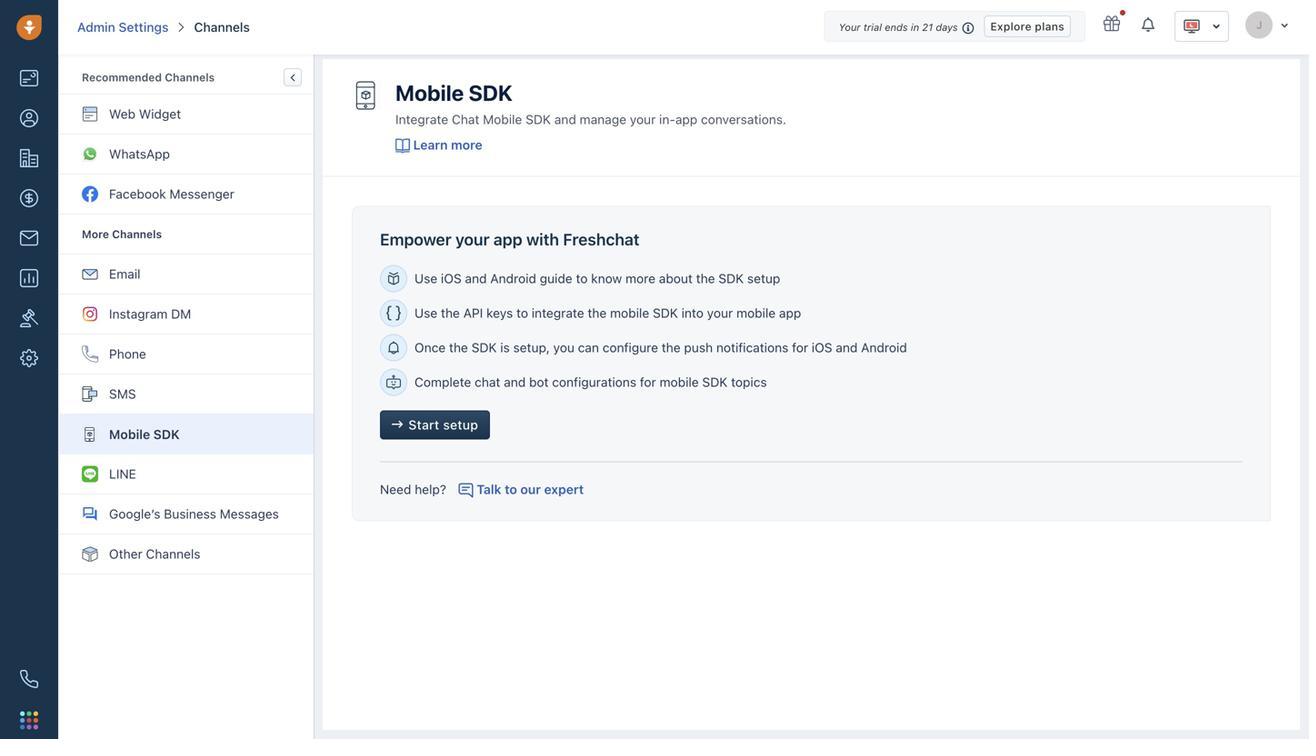 Task type: describe. For each thing, give the bounding box(es) containing it.
facebook messenger link
[[59, 175, 314, 215]]

recommended
[[82, 71, 162, 84]]

complete chat and bot configurations for mobile sdk topics
[[415, 375, 767, 390]]

trial
[[864, 21, 882, 33]]

and inside mobile sdk integrate chat mobile sdk and manage your in-app conversations.
[[554, 112, 576, 127]]

google's
[[109, 506, 160, 521]]

talk to our expert button
[[459, 482, 584, 498]]

phone element
[[11, 661, 47, 697]]

can
[[578, 340, 599, 355]]

channels for recommended channels
[[165, 71, 215, 84]]

know
[[591, 271, 622, 286]]

web
[[109, 106, 136, 121]]

settings
[[119, 20, 169, 35]]

keys
[[487, 305, 513, 320]]

other channels link
[[59, 535, 314, 575]]

need help?
[[380, 482, 446, 497]]

mobile for mobile sdk
[[109, 427, 150, 442]]

push
[[684, 340, 713, 355]]

1 horizontal spatial more
[[626, 271, 656, 286]]

email
[[109, 266, 140, 281]]

channel icon image for instagram dm
[[82, 306, 98, 322]]

chat icon image
[[459, 483, 473, 498]]

channel icon image for facebook messenger
[[82, 186, 98, 202]]

the left 'push'
[[662, 340, 681, 355]]

days
[[936, 21, 958, 33]]

instagram dm link
[[59, 295, 314, 335]]

help?
[[415, 482, 446, 497]]

the right the once at the top left of the page
[[449, 340, 468, 355]]

start setup
[[409, 417, 478, 432]]

admin settings link
[[77, 18, 169, 36]]

sdk left topics
[[702, 375, 728, 390]]

phone link
[[59, 335, 314, 375]]

icon image for use the api keys to integrate the mobile sdk into your mobile app
[[386, 306, 401, 320]]

channel icon image for web widget
[[82, 106, 98, 122]]

ends
[[885, 21, 908, 33]]

email link
[[59, 255, 314, 295]]

need
[[380, 482, 411, 497]]

conversations.
[[701, 112, 787, 127]]

messages
[[220, 506, 279, 521]]

mobile sdk link
[[59, 415, 314, 455]]

api
[[463, 305, 483, 320]]

mobile sdk icon image
[[352, 81, 381, 110]]

icon image for complete chat and bot configurations for mobile sdk topics
[[386, 375, 401, 390]]

angle left image
[[290, 71, 295, 84]]

empower
[[380, 230, 452, 249]]

1 vertical spatial android
[[861, 340, 907, 355]]

learn
[[413, 137, 448, 152]]

channels for other channels
[[146, 546, 200, 561]]

1 vertical spatial ios
[[812, 340, 833, 355]]

2 vertical spatial app
[[779, 305, 801, 320]]

channel icon image for phone
[[82, 346, 98, 362]]

sdk left manage
[[526, 112, 551, 127]]

learn more link
[[396, 136, 483, 154]]

sdk left the is
[[472, 340, 497, 355]]

google's business messages link
[[59, 495, 314, 535]]

sdk up "chat"
[[469, 80, 513, 105]]

the down use ios and android guide to know more about the sdk setup
[[588, 305, 607, 320]]

channel icon image for sms
[[82, 386, 98, 402]]

talk
[[477, 482, 502, 497]]

0 vertical spatial for
[[792, 340, 808, 355]]

facebook
[[109, 186, 166, 201]]

web widget link
[[59, 95, 314, 135]]

ic_info_icon image
[[962, 20, 975, 35]]

learn more
[[413, 137, 483, 152]]

complete
[[415, 375, 471, 390]]

more inside learn more link
[[451, 137, 483, 152]]

0 vertical spatial setup
[[747, 271, 781, 286]]

plans
[[1035, 20, 1065, 33]]

web widget
[[109, 106, 181, 121]]

channel icon image for whatsapp
[[82, 146, 98, 162]]

about
[[659, 271, 693, 286]]

0 horizontal spatial mobile
[[610, 305, 649, 320]]

messenger
[[170, 186, 234, 201]]

whatsapp
[[109, 146, 170, 161]]

explore plans button
[[984, 15, 1071, 37]]

missing translation "unavailable" for locale "en-us" image
[[1183, 17, 1201, 35]]

configurations
[[552, 375, 637, 390]]

other channels
[[109, 546, 200, 561]]

use for use the api keys to integrate the mobile sdk into your mobile app
[[415, 305, 438, 320]]

freshchat
[[563, 230, 640, 249]]

recommended channels
[[82, 71, 215, 84]]

your trial ends in 21 days
[[839, 21, 958, 33]]

freshworks switcher image
[[20, 711, 38, 730]]

empower your app with freshchat
[[380, 230, 640, 249]]

sdk right about
[[719, 271, 744, 286]]

phone
[[109, 346, 146, 361]]

2 vertical spatial your
[[707, 305, 733, 320]]

1 vertical spatial to
[[517, 305, 528, 320]]

other
[[109, 546, 142, 561]]

our
[[521, 482, 541, 497]]



Task type: locate. For each thing, give the bounding box(es) containing it.
channel icon image inside google's business messages link
[[82, 506, 98, 522]]

admin
[[77, 20, 115, 35]]

1 icon image from the top
[[386, 271, 401, 286]]

mobile sdk integrate chat mobile sdk and manage your in-app conversations.
[[396, 80, 787, 127]]

channel icon image
[[82, 106, 98, 122], [82, 146, 98, 162], [82, 186, 98, 202], [82, 266, 98, 282], [82, 306, 98, 322], [82, 346, 98, 362], [82, 386, 98, 402], [82, 426, 98, 443], [82, 466, 98, 482], [82, 506, 98, 522], [82, 546, 98, 562]]

channel icon image left phone
[[82, 346, 98, 362]]

integrate
[[396, 112, 448, 127]]

ic_arrow_down image
[[1280, 20, 1289, 30]]

1 use from the top
[[415, 271, 438, 286]]

mobile sdk
[[109, 427, 180, 442]]

5 channel icon image from the top
[[82, 306, 98, 322]]

google's business messages
[[109, 506, 279, 521]]

2 horizontal spatial mobile
[[737, 305, 776, 320]]

0 vertical spatial your
[[630, 112, 656, 127]]

to
[[576, 271, 588, 286], [517, 305, 528, 320], [505, 482, 517, 497]]

use down empower
[[415, 271, 438, 286]]

channel icon image left 'sms' at the bottom left of page
[[82, 386, 98, 402]]

app left with
[[494, 230, 523, 249]]

1 vertical spatial mobile
[[483, 112, 522, 127]]

use ios and android guide to know more about the sdk setup
[[415, 271, 781, 286]]

8 channel icon image from the top
[[82, 426, 98, 443]]

your
[[839, 21, 861, 33]]

channel icon image inside web widget link
[[82, 106, 98, 122]]

2 horizontal spatial your
[[707, 305, 733, 320]]

2 channel icon image from the top
[[82, 146, 98, 162]]

topics
[[731, 375, 767, 390]]

use for use ios and android guide to know more about the sdk setup
[[415, 271, 438, 286]]

0 horizontal spatial ios
[[441, 271, 462, 286]]

3 channel icon image from the top
[[82, 186, 98, 202]]

to left our
[[505, 482, 517, 497]]

widget
[[139, 106, 181, 121]]

talk to our expert
[[477, 482, 584, 497]]

sms link
[[59, 375, 314, 415]]

once
[[415, 340, 446, 355]]

instagram
[[109, 306, 168, 321]]

whatsapp link
[[59, 135, 314, 175]]

channels right the settings
[[194, 20, 250, 35]]

icon image for once the sdk is setup, you can configure the push notifications for ios and android
[[386, 340, 401, 355]]

integrate
[[532, 305, 584, 320]]

more down "chat"
[[451, 137, 483, 152]]

channel icon image inside instagram dm link
[[82, 306, 98, 322]]

21
[[922, 21, 933, 33]]

channel icon image left web
[[82, 106, 98, 122]]

ic_arrow_down image
[[1212, 20, 1221, 33]]

with
[[526, 230, 559, 249]]

bot
[[529, 375, 549, 390]]

chat
[[452, 112, 480, 127]]

0 vertical spatial more
[[451, 137, 483, 152]]

business
[[164, 506, 216, 521]]

mobile down once the sdk is setup, you can configure the push notifications for ios and android
[[660, 375, 699, 390]]

channel icon image for google's business messages
[[82, 506, 98, 522]]

channel icon image left mobile sdk
[[82, 426, 98, 443]]

mobile up the notifications
[[737, 305, 776, 320]]

the left api
[[441, 305, 460, 320]]

0 horizontal spatial more
[[451, 137, 483, 152]]

line link
[[59, 455, 314, 495]]

icon image for use ios and android guide to know more about the sdk setup
[[386, 271, 401, 286]]

1 horizontal spatial mobile
[[660, 375, 699, 390]]

start
[[409, 417, 440, 432]]

channel icon image for mobile sdk
[[82, 426, 98, 443]]

more
[[451, 137, 483, 152], [626, 271, 656, 286]]

start setup button
[[380, 410, 490, 440]]

app up the notifications
[[779, 305, 801, 320]]

1 horizontal spatial android
[[861, 340, 907, 355]]

0 vertical spatial channels
[[194, 20, 250, 35]]

explore
[[991, 20, 1032, 33]]

for right the notifications
[[792, 340, 808, 355]]

use
[[415, 271, 438, 286], [415, 305, 438, 320]]

sdk
[[469, 80, 513, 105], [526, 112, 551, 127], [719, 271, 744, 286], [653, 305, 678, 320], [472, 340, 497, 355], [702, 375, 728, 390], [153, 427, 180, 442]]

chat
[[475, 375, 500, 390]]

channel icon image inside email link
[[82, 266, 98, 282]]

properties image
[[20, 309, 38, 327]]

1 vertical spatial channels
[[165, 71, 215, 84]]

0 horizontal spatial app
[[494, 230, 523, 249]]

ios
[[441, 271, 462, 286], [812, 340, 833, 355]]

channel icon image for email
[[82, 266, 98, 282]]

1 horizontal spatial mobile
[[396, 80, 464, 105]]

2 vertical spatial to
[[505, 482, 517, 497]]

setup inside start setup button
[[443, 417, 478, 432]]

1 vertical spatial use
[[415, 305, 438, 320]]

channel icon image inside facebook messenger "link"
[[82, 186, 98, 202]]

ios right the notifications
[[812, 340, 833, 355]]

1 horizontal spatial your
[[630, 112, 656, 127]]

to right keys
[[517, 305, 528, 320]]

app
[[676, 112, 698, 127], [494, 230, 523, 249], [779, 305, 801, 320]]

2 horizontal spatial mobile
[[483, 112, 522, 127]]

to inside 'talk to our expert' button
[[505, 482, 517, 497]]

6 channel icon image from the top
[[82, 346, 98, 362]]

setup,
[[513, 340, 550, 355]]

2 icon image from the top
[[386, 306, 401, 320]]

the right about
[[696, 271, 715, 286]]

0 horizontal spatial your
[[456, 230, 490, 249]]

expert
[[544, 482, 584, 497]]

bell regular image
[[1142, 16, 1157, 33]]

10 channel icon image from the top
[[82, 506, 98, 522]]

sdk down sms link
[[153, 427, 180, 442]]

long arrow right regular image
[[392, 417, 405, 433]]

channels up web widget link
[[165, 71, 215, 84]]

1 channel icon image from the top
[[82, 106, 98, 122]]

icon image
[[386, 271, 401, 286], [386, 306, 401, 320], [386, 340, 401, 355], [386, 375, 401, 390]]

mobile up line
[[109, 427, 150, 442]]

in-
[[659, 112, 676, 127]]

to left "know"
[[576, 271, 588, 286]]

once the sdk is setup, you can configure the push notifications for ios and android
[[415, 340, 907, 355]]

more right "know"
[[626, 271, 656, 286]]

your right empower
[[456, 230, 490, 249]]

you
[[553, 340, 575, 355]]

and
[[554, 112, 576, 127], [465, 271, 487, 286], [836, 340, 858, 355], [504, 375, 526, 390]]

channel icon image inside sms link
[[82, 386, 98, 402]]

0 vertical spatial to
[[576, 271, 588, 286]]

phone image
[[20, 670, 38, 688]]

0 vertical spatial ios
[[441, 271, 462, 286]]

instagram dm
[[109, 306, 191, 321]]

channel icon image inside phone link
[[82, 346, 98, 362]]

setup
[[747, 271, 781, 286], [443, 417, 478, 432]]

channel icon image for other channels
[[82, 546, 98, 562]]

channel icon image inside 'whatsapp' link
[[82, 146, 98, 162]]

1 horizontal spatial app
[[676, 112, 698, 127]]

explore plans
[[991, 20, 1065, 33]]

4 icon image from the top
[[386, 375, 401, 390]]

your inside mobile sdk integrate chat mobile sdk and manage your in-app conversations.
[[630, 112, 656, 127]]

channel icon image left instagram
[[82, 306, 98, 322]]

sdk left into
[[653, 305, 678, 320]]

into
[[682, 305, 704, 320]]

in
[[911, 21, 919, 33]]

learn more image
[[396, 139, 410, 153]]

sms
[[109, 386, 136, 401]]

guide
[[540, 271, 573, 286]]

your left in-
[[630, 112, 656, 127]]

app left conversations.
[[676, 112, 698, 127]]

0 horizontal spatial setup
[[443, 417, 478, 432]]

configure
[[603, 340, 658, 355]]

2 vertical spatial mobile
[[109, 427, 150, 442]]

android
[[490, 271, 536, 286], [861, 340, 907, 355]]

for
[[792, 340, 808, 355], [640, 375, 656, 390]]

channel icon image for line
[[82, 466, 98, 482]]

dm
[[171, 306, 191, 321]]

facebook messenger
[[109, 186, 234, 201]]

your right into
[[707, 305, 733, 320]]

ios down empower
[[441, 271, 462, 286]]

channels down google's business messages link
[[146, 546, 200, 561]]

1 vertical spatial your
[[456, 230, 490, 249]]

1 horizontal spatial for
[[792, 340, 808, 355]]

use the api keys to integrate the mobile sdk into your mobile app
[[415, 305, 801, 320]]

app inside mobile sdk integrate chat mobile sdk and manage your in-app conversations.
[[676, 112, 698, 127]]

2 vertical spatial channels
[[146, 546, 200, 561]]

channel icon image left line
[[82, 466, 98, 482]]

notifications
[[716, 340, 789, 355]]

2 horizontal spatial app
[[779, 305, 801, 320]]

mobile up integrate
[[396, 80, 464, 105]]

1 vertical spatial setup
[[443, 417, 478, 432]]

use up the once at the top left of the page
[[415, 305, 438, 320]]

is
[[500, 340, 510, 355]]

0 vertical spatial app
[[676, 112, 698, 127]]

line
[[109, 466, 136, 481]]

channel icon image left email
[[82, 266, 98, 282]]

0 vertical spatial mobile
[[396, 80, 464, 105]]

channel icon image left other
[[82, 546, 98, 562]]

mobile for mobile sdk integrate chat mobile sdk and manage your in-app conversations.
[[396, 80, 464, 105]]

1 vertical spatial app
[[494, 230, 523, 249]]

manage
[[580, 112, 627, 127]]

mobile right "chat"
[[483, 112, 522, 127]]

your
[[630, 112, 656, 127], [456, 230, 490, 249], [707, 305, 733, 320]]

channel icon image left facebook
[[82, 186, 98, 202]]

admin settings
[[77, 20, 169, 35]]

0 horizontal spatial android
[[490, 271, 536, 286]]

mobile
[[396, 80, 464, 105], [483, 112, 522, 127], [109, 427, 150, 442]]

1 horizontal spatial ios
[[812, 340, 833, 355]]

1 vertical spatial for
[[640, 375, 656, 390]]

9 channel icon image from the top
[[82, 466, 98, 482]]

channel icon image left 'google's'
[[82, 506, 98, 522]]

setup right start
[[443, 417, 478, 432]]

0 horizontal spatial mobile
[[109, 427, 150, 442]]

4 channel icon image from the top
[[82, 266, 98, 282]]

1 vertical spatial more
[[626, 271, 656, 286]]

2 use from the top
[[415, 305, 438, 320]]

0 vertical spatial android
[[490, 271, 536, 286]]

channel icon image inside line link
[[82, 466, 98, 482]]

for down once the sdk is setup, you can configure the push notifications for ios and android
[[640, 375, 656, 390]]

setup up the notifications
[[747, 271, 781, 286]]

0 horizontal spatial for
[[640, 375, 656, 390]]

the
[[696, 271, 715, 286], [441, 305, 460, 320], [588, 305, 607, 320], [449, 340, 468, 355], [662, 340, 681, 355]]

7 channel icon image from the top
[[82, 386, 98, 402]]

channel icon image inside other channels link
[[82, 546, 98, 562]]

mobile up configure
[[610, 305, 649, 320]]

11 channel icon image from the top
[[82, 546, 98, 562]]

channel icon image inside mobile sdk link
[[82, 426, 98, 443]]

channel icon image left whatsapp
[[82, 146, 98, 162]]

3 icon image from the top
[[386, 340, 401, 355]]

1 horizontal spatial setup
[[747, 271, 781, 286]]

0 vertical spatial use
[[415, 271, 438, 286]]



Task type: vqa. For each thing, say whether or not it's contained in the screenshot.
second Use from the top
yes



